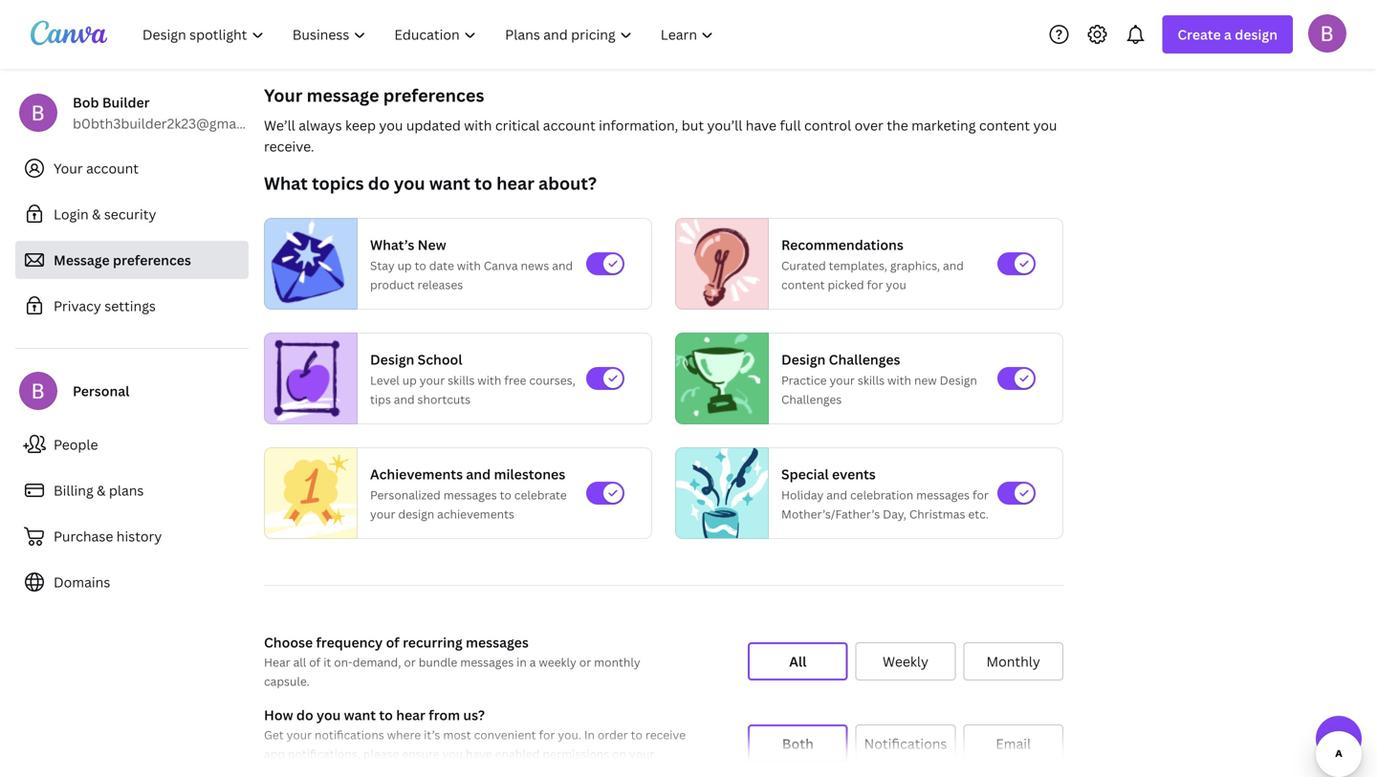 Task type: vqa. For each thing, say whether or not it's contained in the screenshot.
Services that you use to log in to Canva
no



Task type: locate. For each thing, give the bounding box(es) containing it.
2 vertical spatial for
[[539, 728, 555, 743]]

0 vertical spatial account
[[543, 116, 596, 134]]

and up achievements
[[466, 465, 491, 484]]

of left it
[[309, 655, 321, 671]]

1 horizontal spatial account
[[543, 116, 596, 134]]

to down "milestones"
[[500, 487, 512, 503]]

want up the notifications
[[344, 707, 376, 725]]

1 horizontal spatial a
[[1225, 25, 1232, 44]]

0 horizontal spatial your
[[54, 159, 83, 177]]

0 vertical spatial preferences
[[383, 84, 485, 107]]

in
[[517, 655, 527, 671]]

design for design school
[[370, 351, 415, 369]]

topic image left holiday
[[676, 444, 768, 544]]

design right create
[[1235, 25, 1278, 44]]

you'll
[[708, 116, 743, 134]]

account
[[543, 116, 596, 134], [86, 159, 139, 177]]

frequency
[[316, 634, 383, 652]]

your inside your message preferences we'll always keep you updated with critical account information, but you'll have full control over the marketing content you receive.
[[264, 84, 303, 107]]

or left bundle
[[404, 655, 416, 671]]

Email button
[[964, 725, 1064, 764]]

your for message
[[264, 84, 303, 107]]

1 vertical spatial account
[[86, 159, 139, 177]]

us?
[[463, 707, 485, 725]]

you inside recommendations curated templates, graphics, and content picked for you
[[886, 277, 907, 293]]

1 horizontal spatial have
[[746, 116, 777, 134]]

0 vertical spatial content
[[980, 116, 1030, 134]]

1 vertical spatial hear
[[396, 707, 426, 725]]

a inside dropdown button
[[1225, 25, 1232, 44]]

1 horizontal spatial or
[[580, 655, 591, 671]]

0 horizontal spatial design
[[398, 507, 435, 522]]

0 vertical spatial your
[[264, 84, 303, 107]]

topic image left practice
[[676, 333, 761, 425]]

your down school
[[420, 373, 445, 388]]

with right date
[[457, 258, 481, 274]]

0 horizontal spatial skills
[[448, 373, 475, 388]]

0 vertical spatial for
[[867, 277, 884, 293]]

content right marketing
[[980, 116, 1030, 134]]

2 skills from the left
[[858, 373, 885, 388]]

of up "demand,"
[[386, 634, 400, 652]]

your up login
[[54, 159, 83, 177]]

want down updated
[[429, 172, 471, 195]]

1 horizontal spatial design
[[1235, 25, 1278, 44]]

weekly
[[883, 653, 929, 671]]

1 horizontal spatial design
[[782, 351, 826, 369]]

0 vertical spatial have
[[746, 116, 777, 134]]

topic image for design school
[[265, 333, 349, 425]]

how do you want to hear from us? get your notifications where it's most convenient for you. in order to receive app notifications, please ensure you have enabled permissions on your device.
[[264, 707, 686, 778]]

0 horizontal spatial have
[[466, 747, 492, 763]]

do right how
[[297, 707, 314, 725]]

keep
[[345, 116, 376, 134]]

want inside how do you want to hear from us? get your notifications where it's most convenient for you. in order to receive app notifications, please ensure you have enabled permissions on your device.
[[344, 707, 376, 725]]

your inside design school level up your skills with free courses, tips and shortcuts
[[420, 373, 445, 388]]

and right tips
[[394, 392, 415, 408]]

security
[[104, 205, 156, 223]]

you.
[[558, 728, 582, 743]]

canva
[[484, 258, 518, 274]]

&
[[92, 205, 101, 223], [97, 482, 106, 500]]

1 horizontal spatial do
[[368, 172, 390, 195]]

messages inside achievements and milestones personalized messages to celebrate your design achievements
[[444, 487, 497, 503]]

your account link
[[15, 149, 249, 188]]

topic image
[[265, 218, 349, 310], [676, 218, 761, 310], [265, 333, 349, 425], [676, 333, 761, 425], [265, 444, 357, 544], [676, 444, 768, 544]]

topic image for design challenges
[[676, 333, 761, 425]]

2 or from the left
[[580, 655, 591, 671]]

1 vertical spatial have
[[466, 747, 492, 763]]

create
[[1178, 25, 1222, 44]]

your up we'll
[[264, 84, 303, 107]]

your for account
[[54, 159, 83, 177]]

1 vertical spatial do
[[297, 707, 314, 725]]

stay
[[370, 258, 395, 274]]

bob
[[73, 93, 99, 111]]

create a design button
[[1163, 15, 1294, 54]]

1 skills from the left
[[448, 373, 475, 388]]

2 horizontal spatial for
[[973, 487, 989, 503]]

2 horizontal spatial design
[[940, 373, 978, 388]]

to left date
[[415, 258, 427, 274]]

design inside achievements and milestones personalized messages to celebrate your design achievements
[[398, 507, 435, 522]]

content
[[980, 116, 1030, 134], [782, 277, 825, 293]]

hear left about?
[[497, 172, 535, 195]]

a right in
[[530, 655, 536, 671]]

and right graphics, on the top right of the page
[[943, 258, 964, 274]]

do right topics
[[368, 172, 390, 195]]

b0bth3builder2k23@gmail.com
[[73, 114, 276, 133]]

1 vertical spatial &
[[97, 482, 106, 500]]

with left critical
[[464, 116, 492, 134]]

skills left new
[[858, 373, 885, 388]]

1 horizontal spatial want
[[429, 172, 471, 195]]

receive.
[[264, 137, 314, 155]]

design inside design school level up your skills with free courses, tips and shortcuts
[[370, 351, 415, 369]]

for up etc.
[[973, 487, 989, 503]]

always
[[299, 116, 342, 134]]

purchase history link
[[15, 518, 249, 556]]

courses,
[[529, 373, 576, 388]]

for down templates,
[[867, 277, 884, 293]]

up inside what's new stay up to date with canva news and product releases
[[398, 258, 412, 274]]

for left you.
[[539, 728, 555, 743]]

1 vertical spatial for
[[973, 487, 989, 503]]

1 horizontal spatial preferences
[[383, 84, 485, 107]]

do
[[368, 172, 390, 195], [297, 707, 314, 725]]

topic image left tips
[[265, 333, 349, 425]]

curated
[[782, 258, 826, 274]]

design challenges practice your skills with new design challenges
[[782, 351, 978, 408]]

top level navigation element
[[130, 15, 730, 54]]

account right critical
[[543, 116, 596, 134]]

have down most
[[466, 747, 492, 763]]

1 vertical spatial content
[[782, 277, 825, 293]]

account up login & security
[[86, 159, 139, 177]]

your message preferences we'll always keep you updated with critical account information, but you'll have full control over the marketing content you receive.
[[264, 84, 1058, 155]]

content down 'curated'
[[782, 277, 825, 293]]

you
[[379, 116, 403, 134], [1034, 116, 1058, 134], [394, 172, 425, 195], [886, 277, 907, 293], [317, 707, 341, 725], [443, 747, 463, 763]]

0 horizontal spatial do
[[297, 707, 314, 725]]

hear up the where
[[396, 707, 426, 725]]

with inside 'design challenges practice your skills with new design challenges'
[[888, 373, 912, 388]]

settings
[[105, 297, 156, 315]]

information,
[[599, 116, 679, 134]]

with left new
[[888, 373, 912, 388]]

a right create
[[1225, 25, 1232, 44]]

0 horizontal spatial design
[[370, 351, 415, 369]]

permissions
[[543, 747, 610, 763]]

0 vertical spatial a
[[1225, 25, 1232, 44]]

hear inside how do you want to hear from us? get your notifications where it's most convenient for you. in order to receive app notifications, please ensure you have enabled permissions on your device.
[[396, 707, 426, 725]]

billing
[[54, 482, 93, 500]]

have left full
[[746, 116, 777, 134]]

1 horizontal spatial for
[[867, 277, 884, 293]]

1 vertical spatial your
[[54, 159, 83, 177]]

design inside dropdown button
[[1235, 25, 1278, 44]]

a
[[1225, 25, 1232, 44], [530, 655, 536, 671]]

design for design challenges
[[782, 351, 826, 369]]

login & security link
[[15, 195, 249, 233]]

0 horizontal spatial or
[[404, 655, 416, 671]]

people link
[[15, 426, 249, 464]]

celebrate
[[515, 487, 567, 503]]

to
[[475, 172, 493, 195], [415, 258, 427, 274], [500, 487, 512, 503], [379, 707, 393, 725], [631, 728, 643, 743]]

with left free
[[478, 373, 502, 388]]

1 horizontal spatial your
[[264, 84, 303, 107]]

1 horizontal spatial hear
[[497, 172, 535, 195]]

create a design
[[1178, 25, 1278, 44]]

& left "plans"
[[97, 482, 106, 500]]

1 vertical spatial challenges
[[782, 392, 842, 408]]

1 vertical spatial up
[[403, 373, 417, 388]]

design
[[370, 351, 415, 369], [782, 351, 826, 369], [940, 373, 978, 388]]

design up level
[[370, 351, 415, 369]]

design down "personalized"
[[398, 507, 435, 522]]

for inside special events holiday and celebration messages for mother's/father's day, christmas etc.
[[973, 487, 989, 503]]

1 vertical spatial want
[[344, 707, 376, 725]]

want
[[429, 172, 471, 195], [344, 707, 376, 725]]

up
[[398, 258, 412, 274], [403, 373, 417, 388]]

up right level
[[403, 373, 417, 388]]

marketing
[[912, 116, 976, 134]]

0 horizontal spatial a
[[530, 655, 536, 671]]

topic image left stay
[[265, 218, 349, 310]]

messages up christmas
[[917, 487, 970, 503]]

privacy
[[54, 297, 101, 315]]

1 horizontal spatial content
[[980, 116, 1030, 134]]

your right practice
[[830, 373, 855, 388]]

shortcuts
[[418, 392, 471, 408]]

for inside how do you want to hear from us? get your notifications where it's most convenient for you. in order to receive app notifications, please ensure you have enabled permissions on your device.
[[539, 728, 555, 743]]

we'll
[[264, 116, 295, 134]]

0 horizontal spatial preferences
[[113, 251, 191, 269]]

1 horizontal spatial skills
[[858, 373, 885, 388]]

your
[[264, 84, 303, 107], [54, 159, 83, 177]]

or right weekly
[[580, 655, 591, 671]]

1 vertical spatial a
[[530, 655, 536, 671]]

topics
[[312, 172, 364, 195]]

your
[[420, 373, 445, 388], [830, 373, 855, 388], [370, 507, 396, 522], [287, 728, 312, 743], [630, 747, 655, 763]]

graphics,
[[891, 258, 941, 274]]

and up mother's/father's
[[827, 487, 848, 503]]

new
[[915, 373, 937, 388]]

design school level up your skills with free courses, tips and shortcuts
[[370, 351, 576, 408]]

what's new stay up to date with canva news and product releases
[[370, 236, 573, 293]]

topic image for what's new
[[265, 218, 349, 310]]

monthly
[[987, 653, 1041, 671]]

0 horizontal spatial hear
[[396, 707, 426, 725]]

up for what's
[[398, 258, 412, 274]]

0 horizontal spatial content
[[782, 277, 825, 293]]

design right new
[[940, 373, 978, 388]]

with
[[464, 116, 492, 134], [457, 258, 481, 274], [478, 373, 502, 388], [888, 373, 912, 388]]

your down "personalized"
[[370, 507, 396, 522]]

0 horizontal spatial for
[[539, 728, 555, 743]]

and inside design school level up your skills with free courses, tips and shortcuts
[[394, 392, 415, 408]]

0 vertical spatial up
[[398, 258, 412, 274]]

0 horizontal spatial account
[[86, 159, 139, 177]]

topic image left 'curated'
[[676, 218, 761, 310]]

your inside achievements and milestones personalized messages to celebrate your design achievements
[[370, 507, 396, 522]]

up inside design school level up your skills with free courses, tips and shortcuts
[[403, 373, 417, 388]]

privacy settings link
[[15, 287, 249, 325]]

date
[[429, 258, 454, 274]]

your account
[[54, 159, 139, 177]]

personal
[[73, 382, 130, 400]]

builder
[[102, 93, 150, 111]]

from
[[429, 707, 460, 725]]

challenges down practice
[[782, 392, 842, 408]]

Notifications button
[[856, 725, 956, 764]]

& right login
[[92, 205, 101, 223]]

0 vertical spatial &
[[92, 205, 101, 223]]

Weekly button
[[856, 643, 956, 681]]

1 vertical spatial preferences
[[113, 251, 191, 269]]

0 vertical spatial of
[[386, 634, 400, 652]]

0 vertical spatial design
[[1235, 25, 1278, 44]]

challenges down the picked
[[829, 351, 901, 369]]

up right stay
[[398, 258, 412, 274]]

day,
[[883, 507, 907, 522]]

0 horizontal spatial of
[[309, 655, 321, 671]]

school
[[418, 351, 463, 369]]

recommendations
[[782, 236, 904, 254]]

messages up achievements
[[444, 487, 497, 503]]

topic image left "personalized"
[[265, 444, 357, 544]]

up for design
[[403, 373, 417, 388]]

have
[[746, 116, 777, 134], [466, 747, 492, 763]]

plans
[[109, 482, 144, 500]]

monthly
[[594, 655, 641, 671]]

bob builder b0bth3builder2k23@gmail.com
[[73, 93, 276, 133]]

news
[[521, 258, 550, 274]]

1 vertical spatial design
[[398, 507, 435, 522]]

and right the news
[[552, 258, 573, 274]]

how
[[264, 707, 293, 725]]

your right 'on'
[[630, 747, 655, 763]]

skills up shortcuts
[[448, 373, 475, 388]]

skills inside design school level up your skills with free courses, tips and shortcuts
[[448, 373, 475, 388]]

design up practice
[[782, 351, 826, 369]]

email
[[996, 735, 1032, 753]]

preferences down login & security link
[[113, 251, 191, 269]]

1 horizontal spatial of
[[386, 634, 400, 652]]

domains
[[54, 574, 110, 592]]

0 horizontal spatial want
[[344, 707, 376, 725]]

login
[[54, 205, 89, 223]]

billing & plans
[[54, 482, 144, 500]]

preferences up updated
[[383, 84, 485, 107]]



Task type: describe. For each thing, give the bounding box(es) containing it.
please
[[363, 747, 399, 763]]

and inside what's new stay up to date with canva news and product releases
[[552, 258, 573, 274]]

& for login
[[92, 205, 101, 223]]

holiday
[[782, 487, 824, 503]]

bob builder image
[[1309, 14, 1347, 52]]

skills inside 'design challenges practice your skills with new design challenges'
[[858, 373, 885, 388]]

people
[[54, 436, 98, 454]]

it
[[324, 655, 331, 671]]

messages inside special events holiday and celebration messages for mother's/father's day, christmas etc.
[[917, 487, 970, 503]]

1 or from the left
[[404, 655, 416, 671]]

to up the where
[[379, 707, 393, 725]]

app
[[264, 747, 285, 763]]

christmas
[[910, 507, 966, 522]]

notifications,
[[288, 747, 361, 763]]

achievements
[[370, 465, 463, 484]]

to up what's new stay up to date with canva news and product releases
[[475, 172, 493, 195]]

in
[[584, 728, 595, 743]]

with inside design school level up your skills with free courses, tips and shortcuts
[[478, 373, 502, 388]]

history
[[117, 528, 162, 546]]

login & security
[[54, 205, 156, 223]]

capsule.
[[264, 674, 310, 690]]

special
[[782, 465, 829, 484]]

purchase
[[54, 528, 113, 546]]

practice
[[782, 373, 827, 388]]

Both button
[[748, 725, 848, 764]]

where
[[387, 728, 421, 743]]

ensure
[[402, 747, 440, 763]]

content inside recommendations curated templates, graphics, and content picked for you
[[782, 277, 825, 293]]

over
[[855, 116, 884, 134]]

notifications
[[315, 728, 384, 743]]

a inside the choose frequency of recurring messages hear all of it on-demand, or bundle messages in a weekly or monthly capsule.
[[530, 655, 536, 671]]

to inside what's new stay up to date with canva news and product releases
[[415, 258, 427, 274]]

message
[[54, 251, 110, 269]]

your right get
[[287, 728, 312, 743]]

hear
[[264, 655, 291, 671]]

0 vertical spatial want
[[429, 172, 471, 195]]

0 vertical spatial challenges
[[829, 351, 901, 369]]

achievements
[[437, 507, 515, 522]]

privacy settings
[[54, 297, 156, 315]]

enabled
[[495, 747, 540, 763]]

billing & plans link
[[15, 472, 249, 510]]

level
[[370, 373, 400, 388]]

have inside your message preferences we'll always keep you updated with critical account information, but you'll have full control over the marketing content you receive.
[[746, 116, 777, 134]]

All button
[[748, 643, 848, 681]]

what's
[[370, 236, 415, 254]]

have inside how do you want to hear from us? get your notifications where it's most convenient for you. in order to receive app notifications, please ensure you have enabled permissions on your device.
[[466, 747, 492, 763]]

the
[[887, 116, 909, 134]]

choose
[[264, 634, 313, 652]]

but
[[682, 116, 704, 134]]

releases
[[418, 277, 463, 293]]

both
[[782, 735, 814, 753]]

with inside your message preferences we'll always keep you updated with critical account information, but you'll have full control over the marketing content you receive.
[[464, 116, 492, 134]]

updated
[[406, 116, 461, 134]]

message preferences link
[[15, 241, 249, 279]]

do inside how do you want to hear from us? get your notifications where it's most convenient for you. in order to receive app notifications, please ensure you have enabled permissions on your device.
[[297, 707, 314, 725]]

weekly
[[539, 655, 577, 671]]

content inside your message preferences we'll always keep you updated with critical account information, but you'll have full control over the marketing content you receive.
[[980, 116, 1030, 134]]

milestones
[[494, 465, 566, 484]]

product
[[370, 277, 415, 293]]

messages up in
[[466, 634, 529, 652]]

all
[[790, 653, 807, 671]]

device.
[[264, 766, 303, 778]]

demand,
[[353, 655, 401, 671]]

templates,
[[829, 258, 888, 274]]

full
[[780, 116, 801, 134]]

about?
[[539, 172, 597, 195]]

and inside recommendations curated templates, graphics, and content picked for you
[[943, 258, 964, 274]]

events
[[832, 465, 876, 484]]

purchase history
[[54, 528, 162, 546]]

and inside special events holiday and celebration messages for mother's/father's day, christmas etc.
[[827, 487, 848, 503]]

it's
[[424, 728, 440, 743]]

and inside achievements and milestones personalized messages to celebrate your design achievements
[[466, 465, 491, 484]]

for inside recommendations curated templates, graphics, and content picked for you
[[867, 277, 884, 293]]

domains link
[[15, 564, 249, 602]]

message preferences
[[54, 251, 191, 269]]

on
[[612, 747, 627, 763]]

picked
[[828, 277, 865, 293]]

topic image for special events
[[676, 444, 768, 544]]

order
[[598, 728, 628, 743]]

personalized
[[370, 487, 441, 503]]

bundle
[[419, 655, 458, 671]]

on-
[[334, 655, 353, 671]]

all
[[293, 655, 306, 671]]

to inside achievements and milestones personalized messages to celebrate your design achievements
[[500, 487, 512, 503]]

most
[[443, 728, 471, 743]]

critical
[[495, 116, 540, 134]]

preferences inside your message preferences we'll always keep you updated with critical account information, but you'll have full control over the marketing content you receive.
[[383, 84, 485, 107]]

topic image for achievements and milestones
[[265, 444, 357, 544]]

0 vertical spatial hear
[[497, 172, 535, 195]]

messages left in
[[460, 655, 514, 671]]

what topics do you want to hear about?
[[264, 172, 597, 195]]

your inside 'design challenges practice your skills with new design challenges'
[[830, 373, 855, 388]]

0 vertical spatial do
[[368, 172, 390, 195]]

achievements and milestones personalized messages to celebrate your design achievements
[[370, 465, 567, 522]]

account inside your message preferences we'll always keep you updated with critical account information, but you'll have full control over the marketing content you receive.
[[543, 116, 596, 134]]

tips
[[370, 392, 391, 408]]

topic image for recommendations
[[676, 218, 761, 310]]

& for billing
[[97, 482, 106, 500]]

with inside what's new stay up to date with canva news and product releases
[[457, 258, 481, 274]]

1 vertical spatial of
[[309, 655, 321, 671]]

convenient
[[474, 728, 536, 743]]

get
[[264, 728, 284, 743]]

notifications
[[865, 735, 948, 753]]

celebration
[[851, 487, 914, 503]]

choose frequency of recurring messages hear all of it on-demand, or bundle messages in a weekly or monthly capsule.
[[264, 634, 641, 690]]

to right order
[[631, 728, 643, 743]]

Monthly button
[[964, 643, 1064, 681]]

mother's/father's
[[782, 507, 880, 522]]



